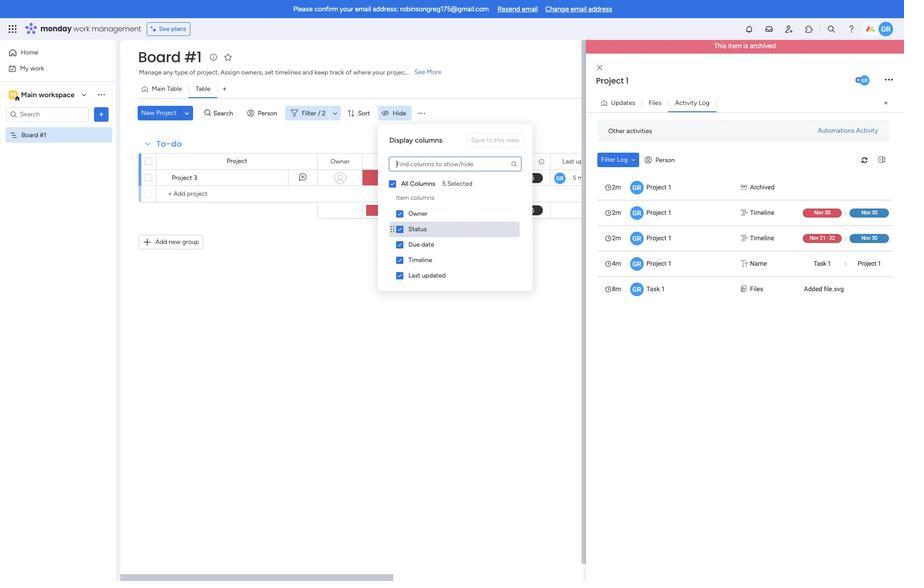 Task type: vqa. For each thing, say whether or not it's contained in the screenshot.


Task type: locate. For each thing, give the bounding box(es) containing it.
0 horizontal spatial column information image
[[411, 158, 419, 165]]

add new group button
[[139, 235, 203, 250]]

0 vertical spatial last
[[563, 157, 575, 165]]

workspace image
[[9, 90, 18, 100]]

2 email from the left
[[522, 5, 538, 13]]

0 horizontal spatial status
[[384, 157, 402, 165]]

email right 'change' at the right
[[571, 5, 587, 13]]

person button down activities
[[641, 153, 681, 167]]

None search field
[[385, 150, 525, 171]]

main for main workspace
[[21, 90, 37, 99]]

board #1 list box
[[0, 125, 116, 265]]

due
[[442, 157, 454, 165], [409, 241, 420, 249]]

Project 1 field
[[594, 75, 854, 87]]

options image
[[885, 74, 894, 86], [97, 110, 106, 119]]

updated inside field
[[576, 157, 600, 165]]

save
[[471, 136, 485, 144]]

0 vertical spatial files
[[649, 99, 662, 107]]

angle down image right the filter log
[[632, 157, 636, 163]]

#1 up type
[[184, 47, 202, 67]]

filter inside filter log button
[[601, 156, 616, 164]]

notifications image
[[745, 25, 754, 34]]

1 vertical spatial person
[[656, 156, 675, 164]]

plans
[[171, 25, 186, 33]]

1 table from the left
[[167, 85, 182, 93]]

main table button
[[138, 82, 189, 96]]

5
[[573, 175, 576, 181], [442, 180, 446, 188]]

1 horizontal spatial angle down image
[[632, 157, 636, 163]]

this item is archived
[[714, 42, 776, 50]]

0 vertical spatial see
[[159, 25, 170, 33]]

1 horizontal spatial person
[[656, 156, 675, 164]]

0 vertical spatial person button
[[243, 106, 283, 120]]

2 horizontal spatial email
[[571, 5, 587, 13]]

1 horizontal spatial 5
[[573, 175, 576, 181]]

1 vertical spatial activity
[[856, 127, 879, 135]]

automations
[[818, 127, 855, 135]]

5 selected
[[442, 180, 473, 188]]

add new group
[[155, 238, 199, 246]]

1 horizontal spatial table
[[196, 85, 211, 93]]

column information image
[[474, 158, 482, 165]]

last updated inside last updated field
[[563, 157, 600, 165]]

3 email from the left
[[571, 5, 587, 13]]

30 for nov 30
[[872, 210, 878, 216]]

email for resend email
[[522, 5, 538, 13]]

0 vertical spatial #1
[[184, 47, 202, 67]]

date inside field
[[455, 157, 468, 165]]

table down the project.
[[196, 85, 211, 93]]

status
[[384, 157, 402, 165], [409, 225, 427, 233]]

project 1
[[596, 75, 629, 86], [647, 184, 672, 191], [647, 209, 672, 216], [647, 235, 672, 242], [647, 260, 672, 267], [858, 260, 881, 267]]

workspace selection element
[[9, 89, 76, 101]]

Find columns to show/hide search field
[[389, 157, 522, 171]]

angle down image
[[185, 110, 189, 117], [632, 157, 636, 163]]

address:
[[373, 5, 398, 13]]

1 vertical spatial work
[[30, 64, 44, 72]]

Due date field
[[440, 157, 470, 167]]

0 horizontal spatial main
[[21, 90, 37, 99]]

work
[[73, 24, 90, 34], [30, 64, 44, 72]]

nov 30 for nov 21 - 22
[[862, 235, 878, 241]]

all columns
[[401, 180, 435, 188]]

project 1 for dapulse timeline column icon in the top right of the page
[[647, 209, 672, 216]]

log down other
[[617, 156, 628, 164]]

options image down workspace options image
[[97, 110, 106, 119]]

of right type
[[189, 69, 196, 76]]

1 horizontal spatial log
[[699, 99, 710, 107]]

project
[[596, 75, 624, 86], [156, 109, 177, 117], [227, 157, 247, 165], [172, 174, 192, 182], [647, 184, 667, 191], [647, 209, 667, 216], [647, 235, 667, 242], [647, 260, 667, 267], [858, 260, 877, 267]]

filter left /
[[302, 109, 316, 117]]

greg robinson image
[[879, 22, 894, 36], [859, 74, 871, 86]]

0 horizontal spatial email
[[355, 5, 371, 13]]

email right the resend
[[522, 5, 538, 13]]

0 vertical spatial work
[[73, 24, 90, 34]]

workspace options image
[[97, 90, 106, 99]]

1 horizontal spatial work
[[73, 24, 90, 34]]

columns
[[415, 136, 443, 145], [411, 194, 435, 202]]

dapulse drag 2 image
[[588, 301, 591, 311]]

0 vertical spatial due
[[442, 157, 454, 165]]

30
[[825, 210, 831, 216], [872, 210, 878, 216], [872, 235, 878, 241]]

task right 8m
[[647, 285, 660, 293]]

0 horizontal spatial filter
[[302, 109, 316, 117]]

0 vertical spatial options image
[[885, 74, 894, 86]]

1 2m from the top
[[612, 184, 621, 191]]

1 vertical spatial person button
[[641, 153, 681, 167]]

log for filter log
[[617, 156, 628, 164]]

files right v2 file column 'image'
[[750, 285, 764, 293]]

0 vertical spatial task 1
[[814, 260, 831, 267]]

selected
[[448, 180, 473, 188]]

see for see plans
[[159, 25, 170, 33]]

1 horizontal spatial email
[[522, 5, 538, 13]]

new project
[[141, 109, 177, 117]]

columns
[[410, 180, 435, 188]]

3 2m from the top
[[612, 235, 621, 242]]

filter
[[302, 109, 316, 117], [601, 156, 616, 164]]

arrow down image
[[330, 108, 341, 119]]

1 vertical spatial columns
[[411, 194, 435, 202]]

task
[[814, 260, 827, 267], [647, 285, 660, 293]]

timeline inside field
[[507, 157, 531, 165]]

0 vertical spatial board #1
[[138, 47, 202, 67]]

0 vertical spatial log
[[699, 99, 710, 107]]

nov 21 - 22
[[810, 235, 835, 241]]

list box
[[598, 175, 893, 302]]

status up stuck
[[384, 157, 402, 165]]

2 column information image from the left
[[538, 158, 545, 165]]

#1
[[184, 47, 202, 67], [40, 131, 46, 139]]

work inside button
[[30, 64, 44, 72]]

filter up ago
[[601, 156, 616, 164]]

name
[[750, 260, 767, 267]]

timelines
[[275, 69, 301, 76]]

board inside board #1 list box
[[21, 131, 38, 139]]

0 horizontal spatial 5
[[442, 180, 446, 188]]

activity
[[675, 99, 697, 107], [856, 127, 879, 135]]

0 horizontal spatial person
[[258, 109, 277, 117]]

close image
[[597, 65, 603, 71]]

table down any
[[167, 85, 182, 93]]

1 vertical spatial task
[[647, 285, 660, 293]]

option
[[0, 127, 116, 129]]

1 horizontal spatial date
[[455, 157, 468, 165]]

status right drag anchor 3 'image'
[[409, 225, 427, 233]]

1 horizontal spatial updated
[[576, 157, 600, 165]]

see more link
[[414, 68, 443, 77]]

1 vertical spatial board #1
[[21, 131, 46, 139]]

0 vertical spatial columns
[[415, 136, 443, 145]]

1 vertical spatial angle down image
[[632, 157, 636, 163]]

updates button
[[597, 96, 642, 110]]

5 for 5 selected
[[442, 180, 446, 188]]

added
[[804, 285, 823, 293]]

0 horizontal spatial of
[[189, 69, 196, 76]]

activities
[[627, 127, 652, 135]]

log down the project 1 field
[[699, 99, 710, 107]]

columns right display
[[415, 136, 443, 145]]

owner inside owner field
[[331, 157, 350, 165]]

task 1 down the nov 21 - 22
[[814, 260, 831, 267]]

4m
[[612, 260, 621, 267]]

keep
[[315, 69, 328, 76]]

activity log
[[675, 99, 710, 107]]

1 horizontal spatial due
[[442, 157, 454, 165]]

v2 search image
[[204, 108, 211, 118]]

filter / 2
[[302, 109, 326, 117]]

1 vertical spatial log
[[617, 156, 628, 164]]

0 vertical spatial owner
[[331, 157, 350, 165]]

columns down 'columns'
[[411, 194, 435, 202]]

refresh image
[[858, 157, 872, 163]]

board down search in workspace field
[[21, 131, 38, 139]]

1 vertical spatial filter
[[601, 156, 616, 164]]

0 vertical spatial filter
[[302, 109, 316, 117]]

nov 23
[[446, 175, 465, 182]]

Timeline field
[[505, 157, 533, 167]]

any
[[163, 69, 173, 76]]

to-do
[[156, 138, 182, 150]]

last
[[563, 157, 575, 165], [409, 272, 421, 280]]

work right monday
[[73, 24, 90, 34]]

0 horizontal spatial greg robinson image
[[859, 74, 871, 86]]

board #1 down search in workspace field
[[21, 131, 46, 139]]

5 left the "selected"
[[442, 180, 446, 188]]

5 left the minutes
[[573, 175, 576, 181]]

your right confirm
[[340, 5, 353, 13]]

0 horizontal spatial see
[[159, 25, 170, 33]]

column information image down display columns
[[411, 158, 419, 165]]

your right where
[[373, 69, 385, 76]]

3
[[194, 174, 197, 182]]

board #1
[[138, 47, 202, 67], [21, 131, 46, 139]]

0 horizontal spatial log
[[617, 156, 628, 164]]

0 horizontal spatial last
[[409, 272, 421, 280]]

#1 down search in workspace field
[[40, 131, 46, 139]]

1 horizontal spatial activity
[[856, 127, 879, 135]]

other
[[609, 127, 625, 135]]

nov 30
[[815, 210, 831, 216], [862, 210, 878, 216], [862, 235, 878, 241]]

do
[[171, 138, 182, 150]]

files button
[[642, 96, 669, 110]]

task down the nov 21 - 22
[[814, 260, 827, 267]]

all
[[401, 180, 409, 188]]

add
[[155, 238, 167, 246]]

0 horizontal spatial board #1
[[21, 131, 46, 139]]

project 1 for dapulse text column icon
[[647, 260, 672, 267]]

angle down image inside filter log button
[[632, 157, 636, 163]]

apps image
[[805, 25, 814, 34]]

updates
[[611, 99, 635, 107]]

2 of from the left
[[346, 69, 352, 76]]

2 table from the left
[[196, 85, 211, 93]]

project 3
[[172, 174, 197, 182]]

timeline
[[507, 157, 531, 165], [750, 209, 775, 216], [750, 235, 775, 242], [409, 256, 432, 264]]

files
[[649, 99, 662, 107], [750, 285, 764, 293]]

change email address link
[[545, 5, 612, 13]]

angle down image left v2 search image at the top of page
[[185, 110, 189, 117]]

1
[[626, 75, 629, 86], [668, 184, 672, 191], [668, 209, 672, 216], [668, 235, 672, 242], [668, 260, 672, 267], [828, 260, 831, 267], [878, 260, 881, 267], [662, 285, 665, 293]]

dapulse timeline column image
[[741, 234, 748, 243]]

0 vertical spatial greg robinson image
[[879, 22, 894, 36]]

log
[[699, 99, 710, 107], [617, 156, 628, 164]]

1 horizontal spatial status
[[409, 225, 427, 233]]

/
[[318, 109, 321, 117]]

see inside button
[[159, 25, 170, 33]]

of right track
[[346, 69, 352, 76]]

filter for filter / 2
[[302, 109, 316, 117]]

1 column information image from the left
[[411, 158, 419, 165]]

2 vertical spatial 2m
[[612, 235, 621, 242]]

see left more
[[414, 68, 425, 76]]

add view image
[[223, 86, 227, 92]]

1 horizontal spatial due date
[[442, 157, 468, 165]]

0 horizontal spatial angle down image
[[185, 110, 189, 117]]

person button right search field
[[243, 106, 283, 120]]

0 vertical spatial updated
[[576, 157, 600, 165]]

0 vertical spatial due date
[[442, 157, 468, 165]]

1 horizontal spatial see
[[414, 68, 425, 76]]

1 horizontal spatial board
[[138, 47, 181, 67]]

task 1 right 8m
[[647, 285, 665, 293]]

1 horizontal spatial last
[[563, 157, 575, 165]]

main inside workspace selection element
[[21, 90, 37, 99]]

export to excel image
[[875, 157, 889, 163]]

Board #1 field
[[136, 47, 204, 67]]

options image up add view image
[[885, 74, 894, 86]]

1 vertical spatial owner
[[409, 210, 428, 218]]

show board description image
[[208, 53, 219, 62]]

files right updates
[[649, 99, 662, 107]]

board up any
[[138, 47, 181, 67]]

1 vertical spatial board
[[21, 131, 38, 139]]

1 horizontal spatial of
[[346, 69, 352, 76]]

1 horizontal spatial files
[[750, 285, 764, 293]]

and
[[303, 69, 313, 76]]

see left plans
[[159, 25, 170, 33]]

1 horizontal spatial column information image
[[538, 158, 545, 165]]

0 vertical spatial person
[[258, 109, 277, 117]]

filter log
[[601, 156, 628, 164]]

main right workspace image
[[21, 90, 37, 99]]

status inside field
[[384, 157, 402, 165]]

email left address:
[[355, 5, 371, 13]]

group
[[182, 238, 199, 246]]

0 vertical spatial status
[[384, 157, 402, 165]]

1 horizontal spatial filter
[[601, 156, 616, 164]]

stands.
[[409, 69, 429, 76]]

main down manage
[[152, 85, 165, 93]]

main inside 'button'
[[152, 85, 165, 93]]

dapulse text column image
[[741, 259, 748, 269]]

0 horizontal spatial table
[[167, 85, 182, 93]]

0 horizontal spatial due date
[[409, 241, 434, 249]]

2m
[[612, 184, 621, 191], [612, 209, 621, 216], [612, 235, 621, 242]]

1 vertical spatial due
[[409, 241, 420, 249]]

monday
[[40, 24, 72, 34]]

work right my
[[30, 64, 44, 72]]

list box containing 2m
[[598, 175, 893, 302]]

0 horizontal spatial #1
[[40, 131, 46, 139]]

more
[[427, 68, 442, 76]]

column information image right timeline field
[[538, 158, 545, 165]]

see
[[159, 25, 170, 33], [414, 68, 425, 76]]

m
[[10, 91, 16, 98]]

project 1 for dapulse timeline column image
[[647, 235, 672, 242]]

person button
[[243, 106, 283, 120], [641, 153, 681, 167]]

display columns
[[389, 136, 443, 145]]

1 vertical spatial #1
[[40, 131, 46, 139]]

2 2m from the top
[[612, 209, 621, 216]]

main
[[152, 85, 165, 93], [21, 90, 37, 99]]

0 vertical spatial task
[[814, 260, 827, 267]]

dapulse addbtn image
[[856, 77, 862, 83]]

main for main table
[[152, 85, 165, 93]]

activity up refresh 'icon'
[[856, 127, 879, 135]]

1 horizontal spatial board #1
[[138, 47, 202, 67]]

+ Add project text field
[[161, 189, 247, 200]]

0 horizontal spatial last updated
[[409, 272, 446, 280]]

1 vertical spatial files
[[750, 285, 764, 293]]

Search in workspace field
[[19, 109, 76, 120]]

activity right files button
[[675, 99, 697, 107]]

column information image
[[411, 158, 419, 165], [538, 158, 545, 165]]

0 vertical spatial date
[[455, 157, 468, 165]]

management
[[92, 24, 141, 34]]

board #1 up any
[[138, 47, 202, 67]]

of
[[189, 69, 196, 76], [346, 69, 352, 76]]

1 vertical spatial task 1
[[647, 285, 665, 293]]

1 horizontal spatial last updated
[[563, 157, 600, 165]]

nov 30 for nov 30
[[862, 210, 878, 216]]

project 1 for dapulse archive o icon
[[647, 184, 672, 191]]

1 vertical spatial 2m
[[612, 209, 621, 216]]

0 vertical spatial 2m
[[612, 184, 621, 191]]

project
[[387, 69, 407, 76]]

0 horizontal spatial task
[[647, 285, 660, 293]]



Task type: describe. For each thing, give the bounding box(es) containing it.
added file.svg
[[804, 285, 844, 293]]

save to this view button
[[467, 133, 524, 148]]

item
[[728, 42, 742, 50]]

is
[[744, 42, 749, 50]]

1 horizontal spatial owner
[[409, 210, 428, 218]]

1 vertical spatial last updated
[[409, 272, 446, 280]]

v2 file column image
[[741, 285, 747, 294]]

0 horizontal spatial person button
[[243, 106, 283, 120]]

0 horizontal spatial options image
[[97, 110, 106, 119]]

due inside field
[[442, 157, 454, 165]]

board #1 inside list box
[[21, 131, 46, 139]]

22
[[830, 235, 835, 241]]

columns for item columns
[[411, 194, 435, 202]]

monday work management
[[40, 24, 141, 34]]

project 1 inside field
[[596, 75, 629, 86]]

search everything image
[[827, 25, 836, 34]]

filter for filter log
[[601, 156, 616, 164]]

filter log button
[[598, 153, 639, 167]]

1 horizontal spatial options image
[[885, 74, 894, 86]]

1 horizontal spatial #1
[[184, 47, 202, 67]]

1 vertical spatial last
[[409, 272, 421, 280]]

files inside list box
[[750, 285, 764, 293]]

resend email
[[498, 5, 538, 13]]

main workspace
[[21, 90, 75, 99]]

email for change email address
[[571, 5, 587, 13]]

work for my
[[30, 64, 44, 72]]

robinsongreg175@gmail.com
[[400, 5, 489, 13]]

owners,
[[241, 69, 263, 76]]

Last updated field
[[560, 157, 602, 167]]

help image
[[847, 25, 856, 34]]

automations activity
[[818, 127, 879, 135]]

to
[[487, 136, 493, 144]]

Search field
[[211, 107, 238, 120]]

0 horizontal spatial due
[[409, 241, 420, 249]]

1 vertical spatial your
[[373, 69, 385, 76]]

automations activity button
[[815, 124, 882, 138]]

track
[[330, 69, 344, 76]]

files inside button
[[649, 99, 662, 107]]

see more
[[414, 68, 442, 76]]

search image
[[511, 160, 518, 168]]

#1 inside list box
[[40, 131, 46, 139]]

30 for nov 21 - 22
[[872, 235, 878, 241]]

main table
[[152, 85, 182, 93]]

5 minutes ago
[[573, 175, 610, 181]]

see plans
[[159, 25, 186, 33]]

add to favorites image
[[223, 52, 233, 62]]

dapulse timeline column image
[[741, 208, 748, 218]]

1 vertical spatial greg robinson image
[[859, 74, 871, 86]]

5 for 5 minutes ago
[[573, 175, 576, 181]]

1 vertical spatial due date
[[409, 241, 434, 249]]

file.svg
[[824, 285, 844, 293]]

Owner field
[[328, 157, 352, 167]]

0 horizontal spatial your
[[340, 5, 353, 13]]

drag anchor 3 image
[[391, 224, 395, 235]]

0 horizontal spatial updated
[[422, 272, 446, 280]]

to-
[[156, 138, 171, 150]]

change email address
[[545, 5, 612, 13]]

change
[[545, 5, 569, 13]]

save to this view
[[471, 136, 519, 144]]

23
[[458, 175, 465, 182]]

1 vertical spatial status
[[409, 225, 427, 233]]

Status field
[[382, 157, 405, 167]]

0 horizontal spatial task 1
[[647, 285, 665, 293]]

select product image
[[8, 25, 17, 34]]

project inside field
[[596, 75, 624, 86]]

workspace
[[39, 90, 75, 99]]

item columns
[[396, 194, 435, 202]]

other activities
[[609, 127, 652, 135]]

type
[[175, 69, 188, 76]]

where
[[353, 69, 371, 76]]

dapulse archive o image
[[741, 184, 747, 191]]

1 horizontal spatial greg robinson image
[[879, 22, 894, 36]]

assign
[[221, 69, 240, 76]]

display
[[389, 136, 413, 145]]

21
[[820, 235, 826, 241]]

0 horizontal spatial activity
[[675, 99, 697, 107]]

address
[[589, 5, 612, 13]]

1 of from the left
[[189, 69, 196, 76]]

manage
[[139, 69, 162, 76]]

table inside table button
[[196, 85, 211, 93]]

my work button
[[5, 61, 98, 76]]

ago
[[600, 175, 610, 181]]

2m for nov 30
[[612, 209, 621, 216]]

activity log button
[[669, 96, 717, 110]]

last inside field
[[563, 157, 575, 165]]

1 horizontal spatial task
[[814, 260, 827, 267]]

project inside button
[[156, 109, 177, 117]]

view
[[506, 136, 519, 144]]

minutes
[[578, 175, 599, 181]]

see for see more
[[414, 68, 425, 76]]

my work
[[20, 64, 44, 72]]

8m
[[612, 285, 621, 293]]

sort button
[[343, 106, 376, 120]]

item
[[396, 194, 409, 202]]

log for activity log
[[699, 99, 710, 107]]

stuck
[[385, 174, 401, 182]]

home
[[21, 49, 38, 56]]

menu image
[[417, 109, 426, 118]]

invite members image
[[785, 25, 794, 34]]

hide
[[393, 109, 406, 117]]

please confirm your email address: robinsongreg175@gmail.com
[[293, 5, 489, 13]]

1 inside field
[[626, 75, 629, 86]]

work for monday
[[73, 24, 90, 34]]

home button
[[5, 45, 98, 60]]

resend email link
[[498, 5, 538, 13]]

archived
[[750, 42, 776, 50]]

add view image
[[884, 100, 888, 107]]

1 horizontal spatial person button
[[641, 153, 681, 167]]

0 vertical spatial angle down image
[[185, 110, 189, 117]]

-
[[827, 235, 828, 241]]

this
[[494, 136, 505, 144]]

my
[[20, 64, 29, 72]]

columns for display columns
[[415, 136, 443, 145]]

table button
[[189, 82, 217, 96]]

2m for nov 21 - 22
[[612, 235, 621, 242]]

project.
[[197, 69, 219, 76]]

1 horizontal spatial task 1
[[814, 260, 831, 267]]

To-do field
[[154, 138, 184, 150]]

new project button
[[138, 106, 180, 120]]

new
[[141, 109, 155, 117]]

table inside main table 'button'
[[167, 85, 182, 93]]

sort
[[358, 109, 370, 117]]

0 vertical spatial board
[[138, 47, 181, 67]]

inbox image
[[765, 25, 774, 34]]

1 vertical spatial date
[[422, 241, 434, 249]]

archived
[[750, 184, 775, 191]]

this
[[714, 42, 727, 50]]

confirm
[[315, 5, 338, 13]]

manage any type of project. assign owners, set timelines and keep track of where your project stands.
[[139, 69, 429, 76]]

resend
[[498, 5, 520, 13]]

1 email from the left
[[355, 5, 371, 13]]

due date inside field
[[442, 157, 468, 165]]



